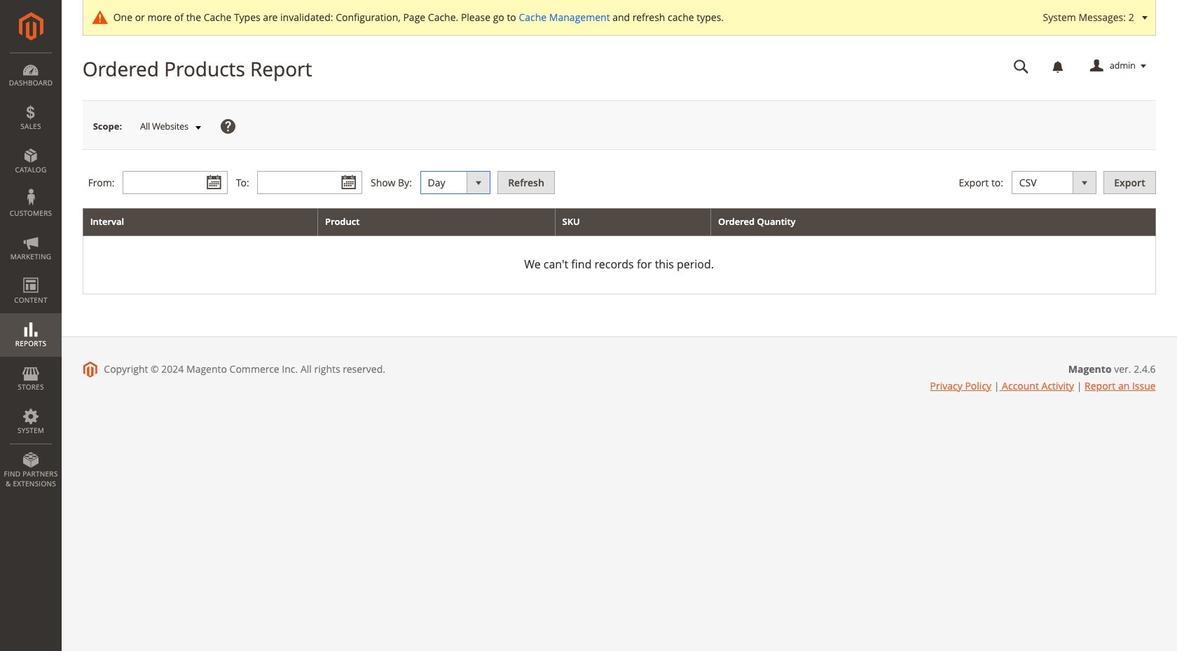 Task type: locate. For each thing, give the bounding box(es) containing it.
menu bar
[[0, 53, 62, 496]]

None text field
[[123, 171, 228, 194]]

None text field
[[1004, 54, 1039, 78], [257, 171, 363, 194], [1004, 54, 1039, 78], [257, 171, 363, 194]]



Task type: describe. For each thing, give the bounding box(es) containing it.
magento admin panel image
[[19, 12, 43, 41]]



